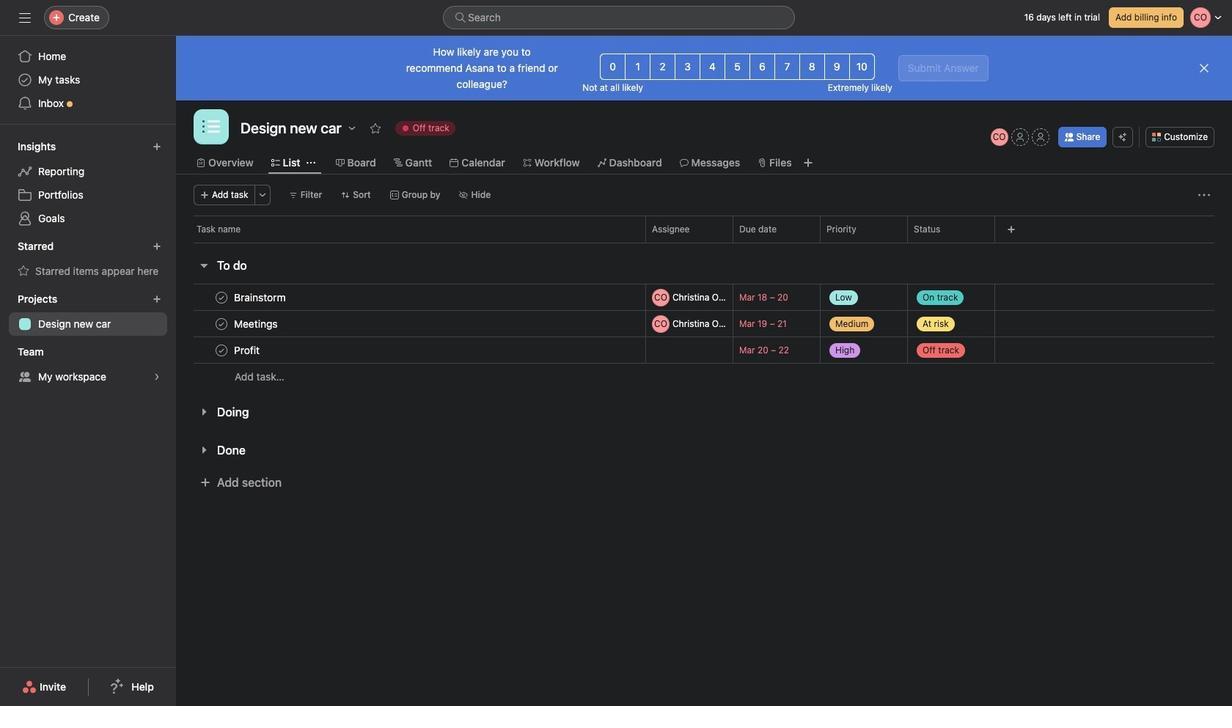 Task type: vqa. For each thing, say whether or not it's contained in the screenshot.
[Example] Approve campaign copy cell's Task name text field
no



Task type: locate. For each thing, give the bounding box(es) containing it.
0 vertical spatial mark complete checkbox
[[213, 315, 230, 333]]

mark complete checkbox for task name text box
[[213, 315, 230, 333]]

Task name text field
[[231, 290, 290, 305], [231, 343, 264, 358]]

task name text field inside profit cell
[[231, 343, 264, 358]]

Task name text field
[[231, 317, 282, 331]]

mark complete checkbox inside "meetings" cell
[[213, 315, 230, 333]]

1 vertical spatial expand task list for this group image
[[198, 445, 210, 456]]

0 vertical spatial task name text field
[[231, 290, 290, 305]]

mark complete image inside "meetings" cell
[[213, 315, 230, 333]]

option group
[[600, 54, 875, 80]]

0 horizontal spatial more actions image
[[258, 191, 267, 200]]

2 mark complete image from the top
[[213, 341, 230, 359]]

mark complete checkbox for task name text field inside the profit cell
[[213, 341, 230, 359]]

2 mark complete checkbox from the top
[[213, 341, 230, 359]]

1 vertical spatial mark complete image
[[213, 341, 230, 359]]

mark complete image for profit cell
[[213, 341, 230, 359]]

None radio
[[600, 54, 626, 80], [625, 54, 651, 80], [650, 54, 676, 80], [700, 54, 725, 80], [775, 54, 800, 80], [799, 54, 825, 80], [824, 54, 850, 80], [600, 54, 626, 80], [625, 54, 651, 80], [650, 54, 676, 80], [700, 54, 725, 80], [775, 54, 800, 80], [799, 54, 825, 80], [824, 54, 850, 80]]

list image
[[202, 118, 220, 136]]

task name text field down task name text box
[[231, 343, 264, 358]]

add field image
[[1007, 225, 1016, 234]]

status field for meetings cell
[[907, 310, 995, 337]]

mark complete image
[[213, 315, 230, 333], [213, 341, 230, 359]]

1 vertical spatial task name text field
[[231, 343, 264, 358]]

task name text field up task name text box
[[231, 290, 290, 305]]

list box
[[443, 6, 795, 29]]

mark complete image inside profit cell
[[213, 341, 230, 359]]

task name text field for mark complete icon inside the profit cell
[[231, 343, 264, 358]]

1 vertical spatial mark complete checkbox
[[213, 341, 230, 359]]

see details, my workspace image
[[153, 373, 161, 381]]

Mark complete checkbox
[[213, 315, 230, 333], [213, 341, 230, 359]]

task name text field inside brainstorm 'cell'
[[231, 290, 290, 305]]

1 task name text field from the top
[[231, 290, 290, 305]]

None radio
[[675, 54, 701, 80], [725, 54, 750, 80], [750, 54, 775, 80], [849, 54, 875, 80], [675, 54, 701, 80], [725, 54, 750, 80], [750, 54, 775, 80], [849, 54, 875, 80]]

meetings cell
[[176, 310, 646, 337]]

0 vertical spatial expand task list for this group image
[[198, 406, 210, 418]]

1 mark complete image from the top
[[213, 315, 230, 333]]

expand task list for this group image
[[198, 406, 210, 418], [198, 445, 210, 456]]

starred element
[[0, 233, 176, 286]]

0 vertical spatial mark complete image
[[213, 315, 230, 333]]

row
[[176, 216, 1232, 243], [194, 242, 1215, 244], [176, 284, 1232, 311], [176, 310, 1232, 337], [176, 337, 1232, 364], [176, 363, 1232, 390]]

more actions image
[[1199, 189, 1210, 201], [258, 191, 267, 200]]

mark complete checkbox inside profit cell
[[213, 341, 230, 359]]

2 expand task list for this group image from the top
[[198, 445, 210, 456]]

2 task name text field from the top
[[231, 343, 264, 358]]

profit cell
[[176, 337, 646, 364]]

1 mark complete checkbox from the top
[[213, 315, 230, 333]]



Task type: describe. For each thing, give the bounding box(es) containing it.
task name text field for mark complete image
[[231, 290, 290, 305]]

tab actions image
[[306, 158, 315, 167]]

1 horizontal spatial more actions image
[[1199, 189, 1210, 201]]

header to do tree grid
[[176, 284, 1232, 390]]

manage project members image
[[991, 128, 1008, 146]]

dismiss image
[[1199, 62, 1210, 74]]

ask ai image
[[1119, 133, 1128, 142]]

insights element
[[0, 134, 176, 233]]

add items to starred image
[[153, 242, 161, 251]]

add to starred image
[[369, 122, 381, 134]]

collapse task list for this group image
[[198, 260, 210, 271]]

new project or portfolio image
[[153, 295, 161, 304]]

global element
[[0, 36, 176, 124]]

mark complete image for "meetings" cell
[[213, 315, 230, 333]]

1 expand task list for this group image from the top
[[198, 406, 210, 418]]

mark complete image
[[213, 289, 230, 306]]

new insights image
[[153, 142, 161, 151]]

brainstorm cell
[[176, 284, 646, 311]]

projects element
[[0, 286, 176, 339]]

status field for profit cell
[[907, 337, 995, 364]]

add tab image
[[802, 157, 814, 169]]

hide sidebar image
[[19, 12, 31, 23]]

Mark complete checkbox
[[213, 289, 230, 306]]

teams element
[[0, 339, 176, 392]]



